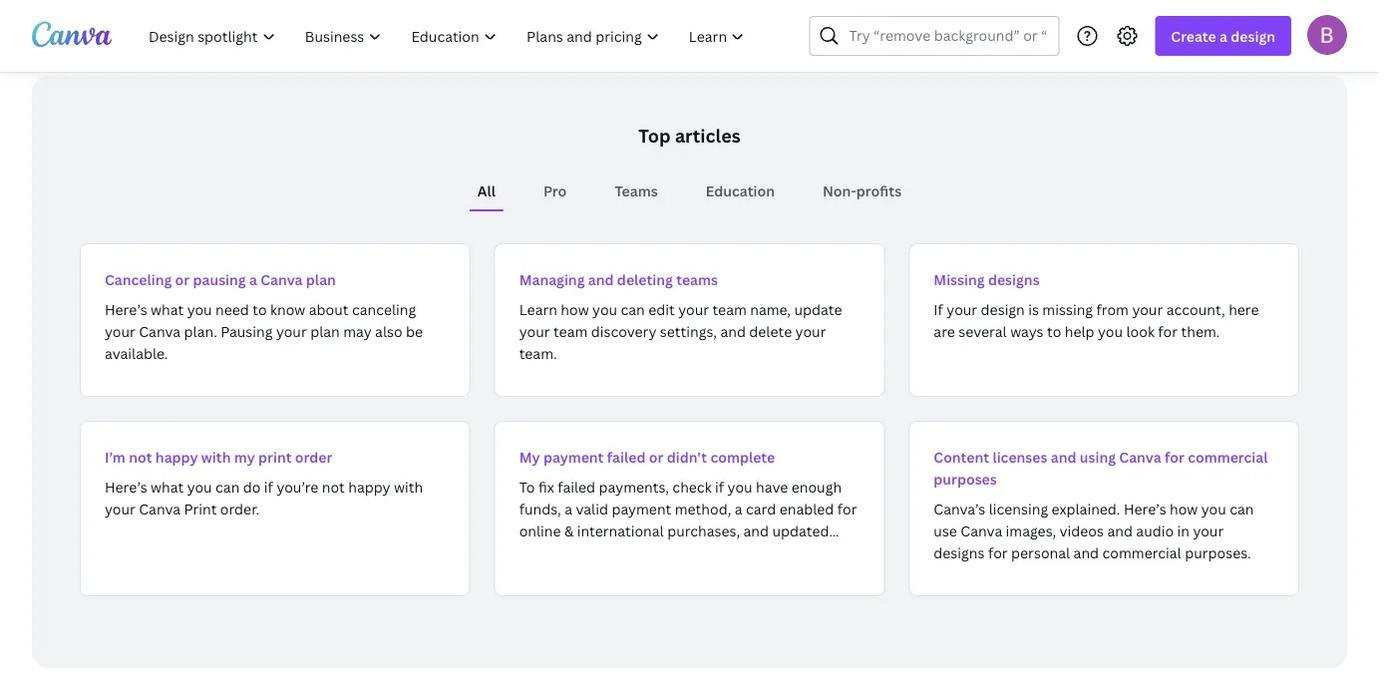 Task type: describe. For each thing, give the bounding box(es) containing it.
available.
[[105, 344, 168, 363]]

i'm
[[105, 447, 126, 466]]

profits
[[857, 181, 902, 200]]

create
[[1171, 26, 1217, 45]]

for inside to fix failed payments, check if you have enough funds, a valid payment method, a card enabled for online & international purchases, and updated billing details to settle failed payments.
[[838, 499, 857, 518]]

how inside learn how you can edit your team name, update your team discovery settings, and delete your team.
[[561, 300, 589, 319]]

you're
[[277, 477, 319, 496]]

failed for payment
[[607, 447, 646, 466]]

2 vertical spatial failed
[[672, 543, 710, 562]]

0 vertical spatial payment
[[543, 447, 604, 466]]

your inside canva's licensing explained. here's how you can use canva images, videos and audio in your designs for personal and commercial purposes.
[[1193, 521, 1224, 540]]

if
[[934, 300, 943, 319]]

plan.
[[184, 322, 217, 341]]

and inside learn how you can edit your team name, update your team discovery settings, and delete your team.
[[721, 322, 746, 341]]

all button
[[470, 172, 504, 209]]

design for a
[[1231, 26, 1276, 45]]

and inside to fix failed payments, check if you have enough funds, a valid payment method, a card enabled for online & international purchases, and updated billing details to settle failed payments.
[[744, 521, 769, 540]]

canva's
[[934, 499, 986, 518]]

0 vertical spatial plan
[[306, 270, 336, 289]]

teams
[[676, 270, 718, 289]]

canva inside the content licenses and using canva for commercial purposes
[[1119, 447, 1162, 466]]

to
[[519, 477, 535, 496]]

to inside to fix failed payments, check if you have enough funds, a valid payment method, a card enabled for online & international purchases, and updated billing details to settle failed payments.
[[612, 543, 627, 562]]

payments.
[[713, 543, 784, 562]]

have
[[756, 477, 788, 496]]

canva up know
[[261, 270, 303, 289]]

licenses
[[993, 447, 1048, 466]]

here's for here's what you can do if you're not happy with your canva print order.
[[105, 477, 147, 496]]

know
[[270, 300, 306, 319]]

commercial inside the content licenses and using canva for commercial purposes
[[1188, 447, 1268, 466]]

pro button
[[535, 172, 575, 209]]

canceling
[[352, 300, 416, 319]]

details
[[564, 543, 609, 562]]

if your design is missing from your account, here are several ways to help you look for them.
[[934, 300, 1259, 341]]

missing
[[1043, 300, 1093, 319]]

top
[[639, 123, 671, 148]]

also
[[375, 322, 403, 341]]

non-
[[823, 181, 857, 200]]

and down videos
[[1074, 543, 1099, 562]]

missing
[[934, 270, 985, 289]]

your down update
[[796, 322, 826, 341]]

0 horizontal spatial not
[[129, 447, 152, 466]]

content licenses and using canva for commercial purposes
[[934, 447, 1268, 488]]

managing and deleting teams
[[519, 270, 718, 289]]

ways
[[1011, 322, 1044, 341]]

images,
[[1006, 521, 1056, 540]]

discovery
[[591, 322, 657, 341]]

need
[[216, 300, 249, 319]]

content
[[934, 447, 989, 466]]

update
[[794, 300, 842, 319]]

use
[[934, 521, 957, 540]]

your inside here's what you can do if you're not happy with your canva print order.
[[105, 499, 136, 518]]

fix
[[539, 477, 554, 496]]

can for edit
[[621, 300, 645, 319]]

purchases,
[[667, 521, 740, 540]]

canva inside here's what you need to know about canceling your canva plan. pausing your plan may also be available.
[[139, 322, 181, 341]]

enabled
[[780, 499, 834, 518]]

your up available.
[[105, 322, 136, 341]]

explained.
[[1052, 499, 1121, 518]]

to fix failed payments, check if you have enough funds, a valid payment method, a card enabled for online & international purchases, and updated billing details to settle failed payments.
[[519, 477, 857, 562]]

international
[[577, 521, 664, 540]]

look
[[1127, 322, 1155, 341]]

online
[[519, 521, 561, 540]]

team.
[[519, 344, 557, 363]]

your down know
[[276, 322, 307, 341]]

can inside canva's licensing explained. here's how you can use canva images, videos and audio in your designs for personal and commercial purposes.
[[1230, 499, 1254, 518]]

top articles
[[639, 123, 741, 148]]

check
[[673, 477, 712, 496]]

them.
[[1181, 322, 1220, 341]]

designs inside canva's licensing explained. here's how you can use canva images, videos and audio in your designs for personal and commercial purposes.
[[934, 543, 985, 562]]

commercial inside canva's licensing explained. here's how you can use canva images, videos and audio in your designs for personal and commercial purposes.
[[1103, 543, 1182, 562]]

and left deleting
[[588, 270, 614, 289]]

i'm not happy with my print order
[[105, 447, 332, 466]]

delete
[[749, 322, 792, 341]]

your up settings, at the top of page
[[678, 300, 709, 319]]

plan inside here's what you need to know about canceling your canva plan. pausing your plan may also be available.
[[310, 322, 340, 341]]

audio
[[1136, 521, 1174, 540]]

may
[[343, 322, 372, 341]]

articles
[[675, 123, 741, 148]]

canva inside here's what you can do if you're not happy with your canva print order.
[[139, 499, 181, 518]]

you inside to fix failed payments, check if you have enough funds, a valid payment method, a card enabled for online & international purchases, and updated billing details to settle failed payments.
[[728, 477, 753, 496]]

name,
[[750, 300, 791, 319]]

settings,
[[660, 322, 717, 341]]

and left the audio
[[1108, 521, 1133, 540]]

design for your
[[981, 300, 1025, 319]]

help
[[1065, 322, 1095, 341]]

managing
[[519, 270, 585, 289]]

your right if
[[947, 300, 978, 319]]

if for do
[[264, 477, 273, 496]]

create a design button
[[1155, 16, 1292, 56]]



Task type: vqa. For each thing, say whether or not it's contained in the screenshot.
Icons link
no



Task type: locate. For each thing, give the bounding box(es) containing it.
0 horizontal spatial design
[[981, 300, 1025, 319]]

payments,
[[599, 477, 669, 496]]

canva down the canva's
[[961, 521, 1003, 540]]

what inside here's what you need to know about canceling your canva plan. pausing your plan may also be available.
[[151, 300, 184, 319]]

here's inside here's what you need to know about canceling your canva plan. pausing your plan may also be available.
[[105, 300, 147, 319]]

pro
[[543, 181, 567, 200]]

1 horizontal spatial if
[[715, 477, 724, 496]]

1 horizontal spatial not
[[322, 477, 345, 496]]

if inside here's what you can do if you're not happy with your canva print order.
[[264, 477, 273, 496]]

videos
[[1060, 521, 1104, 540]]

failed
[[607, 447, 646, 466], [558, 477, 596, 496], [672, 543, 710, 562]]

team left the name, at the top of page
[[713, 300, 747, 319]]

my
[[519, 447, 540, 466]]

a right create
[[1220, 26, 1228, 45]]

1 vertical spatial to
[[1047, 322, 1062, 341]]

payment up fix
[[543, 447, 604, 466]]

do
[[243, 477, 261, 496]]

2 vertical spatial here's
[[1124, 499, 1167, 518]]

1 horizontal spatial payment
[[612, 499, 672, 518]]

how
[[561, 300, 589, 319], [1170, 499, 1198, 518]]

payment inside to fix failed payments, check if you have enough funds, a valid payment method, a card enabled for online & international purchases, and updated billing details to settle failed payments.
[[612, 499, 672, 518]]

0 vertical spatial to
[[253, 300, 267, 319]]

for right look
[[1158, 322, 1178, 341]]

missing designs
[[934, 270, 1040, 289]]

with inside here's what you can do if you're not happy with your canva print order.
[[394, 477, 423, 496]]

and down card
[[744, 521, 769, 540]]

not inside here's what you can do if you're not happy with your canva print order.
[[322, 477, 345, 496]]

card
[[746, 499, 776, 518]]

happy inside here's what you can do if you're not happy with your canva print order.
[[348, 477, 391, 496]]

complete
[[711, 447, 775, 466]]

0 horizontal spatial if
[[264, 477, 273, 496]]

1 horizontal spatial to
[[612, 543, 627, 562]]

failed up valid
[[558, 477, 596, 496]]

0 vertical spatial how
[[561, 300, 589, 319]]

here's what you can do if you're not happy with your canva print order.
[[105, 477, 423, 518]]

0 horizontal spatial can
[[216, 477, 240, 496]]

here's inside here's what you can do if you're not happy with your canva print order.
[[105, 477, 147, 496]]

what down canceling
[[151, 300, 184, 319]]

settle
[[630, 543, 669, 562]]

plan up about
[[306, 270, 336, 289]]

1 vertical spatial with
[[394, 477, 423, 496]]

account,
[[1167, 300, 1226, 319]]

what inside here's what you can do if you're not happy with your canva print order.
[[151, 477, 184, 496]]

pausing
[[221, 322, 273, 341]]

design inside dropdown button
[[1231, 26, 1276, 45]]

for up "in"
[[1165, 447, 1185, 466]]

&
[[565, 521, 574, 540]]

learn
[[519, 300, 558, 319]]

valid
[[576, 499, 608, 518]]

1 vertical spatial can
[[216, 477, 240, 496]]

0 vertical spatial designs
[[988, 270, 1040, 289]]

2 horizontal spatial failed
[[672, 543, 710, 562]]

to
[[253, 300, 267, 319], [1047, 322, 1062, 341], [612, 543, 627, 562]]

1 vertical spatial what
[[151, 477, 184, 496]]

failed down "purchases,"
[[672, 543, 710, 562]]

personal
[[1011, 543, 1070, 562]]

or
[[175, 270, 190, 289], [649, 447, 664, 466]]

happy
[[155, 447, 198, 466], [348, 477, 391, 496]]

can left the 'do'
[[216, 477, 240, 496]]

for inside if your design is missing from your account, here are several ways to help you look for them.
[[1158, 322, 1178, 341]]

create a design
[[1171, 26, 1276, 45]]

for
[[1158, 322, 1178, 341], [1165, 447, 1185, 466], [838, 499, 857, 518], [988, 543, 1008, 562]]

to inside if your design is missing from your account, here are several ways to help you look for them.
[[1047, 322, 1062, 341]]

commercial down the audio
[[1103, 543, 1182, 562]]

you up plan.
[[187, 300, 212, 319]]

if right the 'do'
[[264, 477, 273, 496]]

to inside here's what you need to know about canceling your canva plan. pausing your plan may also be available.
[[253, 300, 267, 319]]

billing
[[519, 543, 560, 562]]

for down images,
[[988, 543, 1008, 562]]

method,
[[675, 499, 731, 518]]

canceling
[[105, 270, 172, 289]]

order
[[295, 447, 332, 466]]

happy right you're
[[348, 477, 391, 496]]

you down from
[[1098, 322, 1123, 341]]

0 vertical spatial what
[[151, 300, 184, 319]]

licensing
[[989, 499, 1048, 518]]

about
[[309, 300, 349, 319]]

you down 'complete'
[[728, 477, 753, 496]]

0 vertical spatial failed
[[607, 447, 646, 466]]

and
[[588, 270, 614, 289], [721, 322, 746, 341], [1051, 447, 1077, 466], [744, 521, 769, 540], [1108, 521, 1133, 540], [1074, 543, 1099, 562]]

a inside dropdown button
[[1220, 26, 1228, 45]]

your
[[678, 300, 709, 319], [947, 300, 978, 319], [1132, 300, 1163, 319], [105, 322, 136, 341], [276, 322, 307, 341], [519, 322, 550, 341], [796, 322, 826, 341], [105, 499, 136, 518], [1193, 521, 1224, 540]]

0 horizontal spatial designs
[[934, 543, 985, 562]]

design
[[1231, 26, 1276, 45], [981, 300, 1025, 319]]

0 vertical spatial design
[[1231, 26, 1276, 45]]

2 horizontal spatial can
[[1230, 499, 1254, 518]]

1 horizontal spatial or
[[649, 447, 664, 466]]

to down international
[[612, 543, 627, 562]]

1 horizontal spatial failed
[[607, 447, 646, 466]]

if up method,
[[715, 477, 724, 496]]

1 what from the top
[[151, 300, 184, 319]]

your up team. at the bottom left of the page
[[519, 322, 550, 341]]

education
[[706, 181, 775, 200]]

0 vertical spatial not
[[129, 447, 152, 466]]

with
[[201, 447, 231, 466], [394, 477, 423, 496]]

how up "in"
[[1170, 499, 1198, 518]]

you up print
[[187, 477, 212, 496]]

commercial up "in"
[[1188, 447, 1268, 466]]

to left help
[[1047, 322, 1062, 341]]

canva left print
[[139, 499, 181, 518]]

0 horizontal spatial team
[[554, 322, 588, 341]]

using
[[1080, 447, 1116, 466]]

my payment failed or didn't complete
[[519, 447, 775, 466]]

can up discovery at the left
[[621, 300, 645, 319]]

1 horizontal spatial can
[[621, 300, 645, 319]]

2 what from the top
[[151, 477, 184, 496]]

or left didn't
[[649, 447, 664, 466]]

all
[[478, 181, 496, 200]]

from
[[1097, 300, 1129, 319]]

1 horizontal spatial designs
[[988, 270, 1040, 289]]

1 vertical spatial plan
[[310, 322, 340, 341]]

0 horizontal spatial or
[[175, 270, 190, 289]]

to up pausing
[[253, 300, 267, 319]]

or left pausing
[[175, 270, 190, 289]]

here's what you need to know about canceling your canva plan. pausing your plan may also be available.
[[105, 300, 423, 363]]

here's up the audio
[[1124, 499, 1167, 518]]

0 vertical spatial can
[[621, 300, 645, 319]]

happy up print
[[155, 447, 198, 466]]

0 vertical spatial with
[[201, 447, 231, 466]]

canva right using
[[1119, 447, 1162, 466]]

1 vertical spatial or
[[649, 447, 664, 466]]

0 horizontal spatial happy
[[155, 447, 198, 466]]

teams button
[[607, 172, 666, 209]]

2 vertical spatial to
[[612, 543, 627, 562]]

canceling or pausing a canva plan
[[105, 270, 336, 289]]

failed for fix
[[558, 477, 596, 496]]

what down the i'm not happy with my print order
[[151, 477, 184, 496]]

0 horizontal spatial failed
[[558, 477, 596, 496]]

plan down about
[[310, 322, 340, 341]]

here's
[[105, 300, 147, 319], [105, 477, 147, 496], [1124, 499, 1167, 518]]

several
[[959, 322, 1007, 341]]

you up purposes.
[[1202, 499, 1227, 518]]

edit
[[649, 300, 675, 319]]

canva's licensing explained. here's how you can use canva images, videos and audio in your designs for personal and commercial purposes.
[[934, 499, 1254, 562]]

order.
[[220, 499, 260, 518]]

0 vertical spatial here's
[[105, 300, 147, 319]]

a up &
[[565, 499, 573, 518]]

top level navigation element
[[136, 16, 761, 56]]

and left using
[[1051, 447, 1077, 466]]

canva up available.
[[139, 322, 181, 341]]

1 if from the left
[[264, 477, 273, 496]]

your up purposes.
[[1193, 521, 1224, 540]]

be
[[406, 322, 423, 341]]

1 vertical spatial designs
[[934, 543, 985, 562]]

if inside to fix failed payments, check if you have enough funds, a valid payment method, a card enabled for online & international purchases, and updated billing details to settle failed payments.
[[715, 477, 724, 496]]

not right the i'm
[[129, 447, 152, 466]]

can inside learn how you can edit your team name, update your team discovery settings, and delete your team.
[[621, 300, 645, 319]]

1 vertical spatial failed
[[558, 477, 596, 496]]

purposes
[[934, 469, 997, 488]]

1 horizontal spatial design
[[1231, 26, 1276, 45]]

can inside here's what you can do if you're not happy with your canva print order.
[[216, 477, 240, 496]]

1 vertical spatial happy
[[348, 477, 391, 496]]

can up purposes.
[[1230, 499, 1254, 518]]

1 vertical spatial payment
[[612, 499, 672, 518]]

0 horizontal spatial with
[[201, 447, 231, 466]]

payment
[[543, 447, 604, 466], [612, 499, 672, 518]]

1 vertical spatial team
[[554, 322, 588, 341]]

can for do
[[216, 477, 240, 496]]

bob builder image
[[1308, 15, 1348, 55]]

0 horizontal spatial payment
[[543, 447, 604, 466]]

print
[[184, 499, 217, 518]]

0 horizontal spatial commercial
[[1103, 543, 1182, 562]]

not down the 'order'
[[322, 477, 345, 496]]

enough
[[792, 477, 842, 496]]

you inside here's what you can do if you're not happy with your canva print order.
[[187, 477, 212, 496]]

here's for here's what you need to know about canceling your canva plan. pausing your plan may also be available.
[[105, 300, 147, 319]]

your up look
[[1132, 300, 1163, 319]]

Try "remove background" or "brand kit" search field
[[849, 17, 1047, 55]]

2 if from the left
[[715, 477, 724, 496]]

how inside canva's licensing explained. here's how you can use canva images, videos and audio in your designs for personal and commercial purposes.
[[1170, 499, 1198, 518]]

what for or
[[151, 300, 184, 319]]

0 horizontal spatial to
[[253, 300, 267, 319]]

1 vertical spatial design
[[981, 300, 1025, 319]]

education button
[[698, 172, 783, 209]]

a right pausing
[[249, 270, 257, 289]]

canva inside canva's licensing explained. here's how you can use canva images, videos and audio in your designs for personal and commercial purposes.
[[961, 521, 1003, 540]]

designs down use
[[934, 543, 985, 562]]

0 horizontal spatial how
[[561, 300, 589, 319]]

1 vertical spatial commercial
[[1103, 543, 1182, 562]]

1 vertical spatial here's
[[105, 477, 147, 496]]

2 vertical spatial can
[[1230, 499, 1254, 518]]

designs up is
[[988, 270, 1040, 289]]

funds,
[[519, 499, 561, 518]]

you inside canva's licensing explained. here's how you can use canva images, videos and audio in your designs for personal and commercial purposes.
[[1202, 499, 1227, 518]]

a left card
[[735, 499, 743, 518]]

design up several
[[981, 300, 1025, 319]]

can
[[621, 300, 645, 319], [216, 477, 240, 496], [1230, 499, 1254, 518]]

0 vertical spatial happy
[[155, 447, 198, 466]]

design right create
[[1231, 26, 1276, 45]]

teams
[[615, 181, 658, 200]]

learn how you can edit your team name, update your team discovery settings, and delete your team.
[[519, 300, 842, 363]]

2 horizontal spatial to
[[1047, 322, 1062, 341]]

here's down the i'm
[[105, 477, 147, 496]]

for inside the content licenses and using canva for commercial purposes
[[1165, 447, 1185, 466]]

failed up payments,
[[607, 447, 646, 466]]

team
[[713, 300, 747, 319], [554, 322, 588, 341]]

you inside learn how you can edit your team name, update your team discovery settings, and delete your team.
[[593, 300, 618, 319]]

designs
[[988, 270, 1040, 289], [934, 543, 985, 562]]

for down enough
[[838, 499, 857, 518]]

print
[[258, 447, 292, 466]]

is
[[1029, 300, 1039, 319]]

1 vertical spatial not
[[322, 477, 345, 496]]

0 vertical spatial commercial
[[1188, 447, 1268, 466]]

here
[[1229, 300, 1259, 319]]

1 horizontal spatial with
[[394, 477, 423, 496]]

pausing
[[193, 270, 246, 289]]

for inside canva's licensing explained. here's how you can use canva images, videos and audio in your designs for personal and commercial purposes.
[[988, 543, 1008, 562]]

you inside if your design is missing from your account, here are several ways to help you look for them.
[[1098, 322, 1123, 341]]

non-profits
[[823, 181, 902, 200]]

what
[[151, 300, 184, 319], [151, 477, 184, 496]]

if for check
[[715, 477, 724, 496]]

and inside the content licenses and using canva for commercial purposes
[[1051, 447, 1077, 466]]

plan
[[306, 270, 336, 289], [310, 322, 340, 341]]

payment down payments,
[[612, 499, 672, 518]]

you inside here's what you need to know about canceling your canva plan. pausing your plan may also be available.
[[187, 300, 212, 319]]

in
[[1177, 521, 1190, 540]]

1 horizontal spatial commercial
[[1188, 447, 1268, 466]]

design inside if your design is missing from your account, here are several ways to help you look for them.
[[981, 300, 1025, 319]]

deleting
[[617, 270, 673, 289]]

1 vertical spatial how
[[1170, 499, 1198, 518]]

non-profits button
[[815, 172, 910, 209]]

0 vertical spatial team
[[713, 300, 747, 319]]

and left 'delete'
[[721, 322, 746, 341]]

you up discovery at the left
[[593, 300, 618, 319]]

here's down canceling
[[105, 300, 147, 319]]

how right learn on the left top of page
[[561, 300, 589, 319]]

1 horizontal spatial happy
[[348, 477, 391, 496]]

your down the i'm
[[105, 499, 136, 518]]

team down learn on the left top of page
[[554, 322, 588, 341]]

updated
[[772, 521, 829, 540]]

1 horizontal spatial team
[[713, 300, 747, 319]]

1 horizontal spatial how
[[1170, 499, 1198, 518]]

0 vertical spatial or
[[175, 270, 190, 289]]

here's inside canva's licensing explained. here's how you can use canva images, videos and audio in your designs for personal and commercial purposes.
[[1124, 499, 1167, 518]]

didn't
[[667, 447, 707, 466]]

my
[[234, 447, 255, 466]]

what for not
[[151, 477, 184, 496]]



